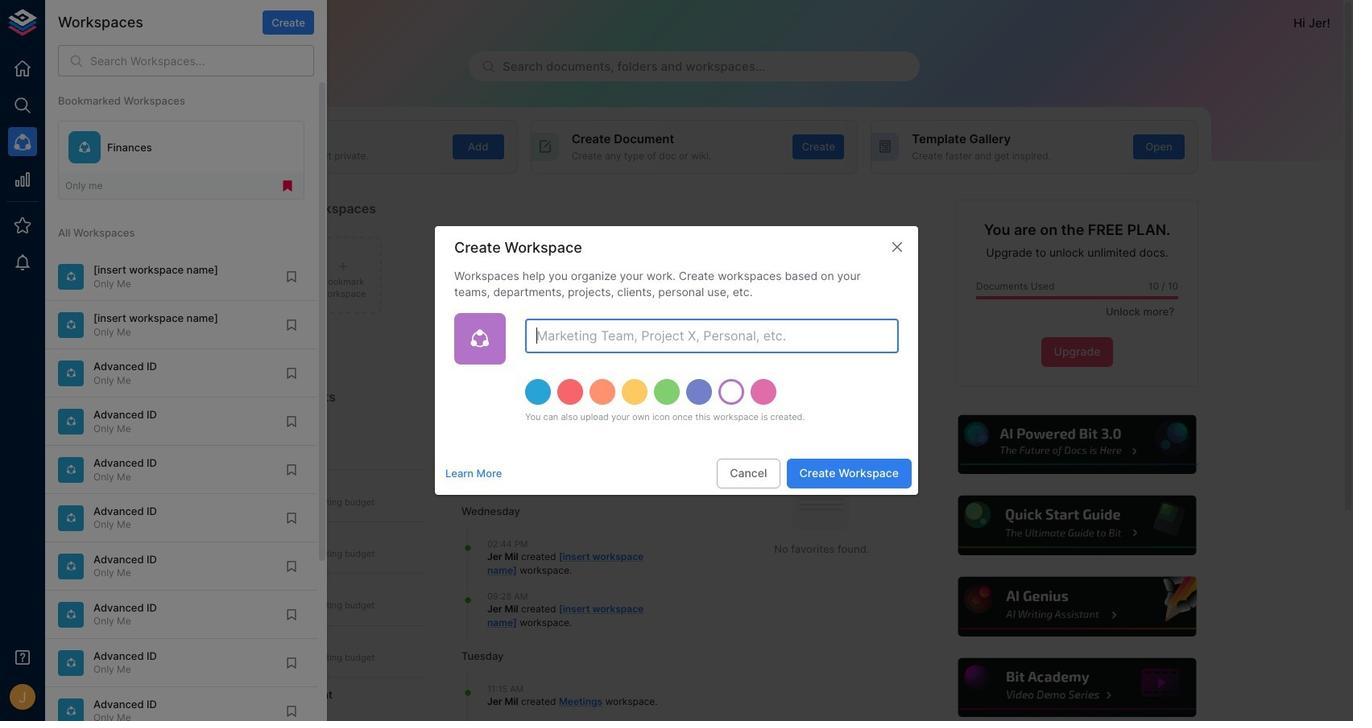 Task type: vqa. For each thing, say whether or not it's contained in the screenshot.
2nd Bookmark image from the bottom
yes



Task type: describe. For each thing, give the bounding box(es) containing it.
3 help image from the top
[[956, 575, 1199, 639]]

5 bookmark image from the top
[[284, 705, 299, 719]]

remove bookmark image
[[280, 179, 295, 194]]

1 help image from the top
[[956, 413, 1199, 477]]

2 bookmark image from the top
[[284, 463, 299, 478]]

2 help image from the top
[[956, 494, 1199, 558]]



Task type: locate. For each thing, give the bounding box(es) containing it.
4 bookmark image from the top
[[284, 560, 299, 574]]

4 help image from the top
[[956, 657, 1199, 721]]

help image
[[956, 413, 1199, 477], [956, 494, 1199, 558], [956, 575, 1199, 639], [956, 657, 1199, 721]]

3 bookmark image from the top
[[284, 511, 299, 526]]

4 bookmark image from the top
[[284, 608, 299, 623]]

3 bookmark image from the top
[[284, 415, 299, 429]]

bookmark image
[[284, 318, 299, 333], [284, 366, 299, 381], [284, 415, 299, 429], [284, 608, 299, 623], [284, 705, 299, 719]]

Marketing Team, Project X, Personal, etc. text field
[[525, 320, 899, 353]]

5 bookmark image from the top
[[284, 656, 299, 671]]

2 bookmark image from the top
[[284, 366, 299, 381]]

dialog
[[435, 227, 918, 495]]

bookmark image
[[284, 270, 299, 284], [284, 463, 299, 478], [284, 511, 299, 526], [284, 560, 299, 574], [284, 656, 299, 671]]

1 bookmark image from the top
[[284, 318, 299, 333]]

Search Workspaces... text field
[[90, 45, 314, 77]]

1 bookmark image from the top
[[284, 270, 299, 284]]



